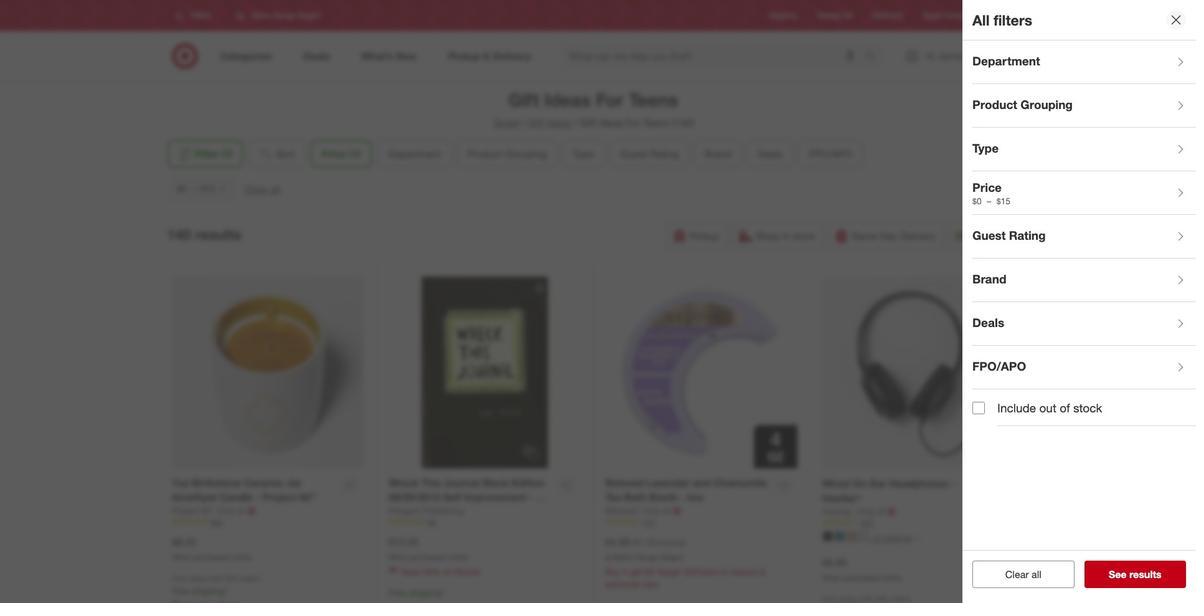 Task type: describe. For each thing, give the bounding box(es) containing it.
target link
[[493, 116, 520, 129]]

heyday
[[822, 506, 852, 516]]

$4.99 ( $1.25 /ounce ) at baton rouge siegen buy 4 get $5 target giftcard on beauty & personal care
[[606, 536, 766, 590]]

filters
[[994, 11, 1032, 28]]

personal
[[606, 579, 639, 590]]

paperback
[[447, 505, 498, 517]]

1 horizontal spatial free
[[389, 588, 406, 598]]

stock
[[1073, 401, 1102, 415]]

save
[[401, 566, 420, 577]]

$0 inside $0  –  $15 button
[[177, 183, 186, 194]]

0 vertical spatial deals
[[758, 148, 783, 160]]

at inside beloved only at ¬
[[663, 505, 670, 516]]

see results
[[1109, 568, 1162, 581]]

62™
[[299, 491, 316, 503]]

purchased for $9.99
[[844, 573, 879, 582]]

- inside wreck this journal black edition 08/20/2012 self improvement - by keri smith ( paperback )
[[529, 491, 533, 503]]

$8.00
[[172, 536, 196, 548]]

online for $12.00
[[448, 552, 468, 562]]

$35
[[225, 574, 237, 583]]

find stores
[[984, 11, 1022, 20]]

delivery
[[900, 230, 936, 242]]

0 horizontal spatial brand button
[[694, 140, 742, 167]]

0 horizontal spatial clear all button
[[244, 182, 280, 197]]

target inside gift ideas for teens target / gift ideas / gift ideas for teens (140)
[[493, 116, 520, 129]]

- inside "wired on-ear headphones - heyday™"
[[952, 477, 956, 490]]

black
[[482, 476, 509, 489]]

1 vertical spatial clear all button
[[972, 561, 1074, 588]]

221 link
[[606, 517, 797, 528]]

0 horizontal spatial all
[[270, 183, 280, 196]]

see results button
[[1084, 561, 1186, 588]]

search
[[859, 51, 889, 63]]

sort
[[276, 148, 295, 160]]

62
[[202, 505, 212, 516]]

save 20% on books
[[401, 566, 480, 577]]

4oz
[[687, 491, 704, 503]]

results for see results
[[1129, 568, 1162, 581]]

0 horizontal spatial clear all
[[244, 183, 280, 196]]

target inside $4.99 ( $1.25 /ounce ) at baton rouge siegen buy 4 get $5 target giftcard on beauty & personal care
[[657, 566, 681, 577]]

What can we help you find? suggestions appear below search field
[[562, 42, 868, 70]]

heyday only at ¬
[[822, 505, 895, 517]]

1 horizontal spatial type button
[[972, 128, 1196, 171]]

ideas up gift ideas link
[[544, 88, 591, 111]]

candle
[[220, 491, 253, 503]]

when for $8.00
[[172, 552, 191, 562]]

all filters dialog
[[962, 0, 1196, 603]]

1 horizontal spatial fpo/apo button
[[972, 346, 1196, 389]]

1 vertical spatial department button
[[377, 140, 452, 167]]

0 vertical spatial for
[[596, 88, 624, 111]]

ideas right gift ideas link
[[599, 116, 623, 129]]

all inside all filters dialog
[[1032, 568, 1041, 581]]

1 on from the left
[[443, 566, 453, 577]]

0 horizontal spatial brand
[[705, 148, 731, 160]]

0 vertical spatial department button
[[972, 40, 1196, 84]]

0 vertical spatial guest
[[620, 148, 647, 160]]

lavender
[[646, 476, 690, 489]]

wired on-ear headphones - heyday™
[[822, 477, 956, 504]]

on inside $4.99 ( $1.25 /ounce ) at baton rouge siegen buy 4 get $5 target giftcard on beauty & personal care
[[719, 566, 729, 577]]

when for $9.99
[[822, 573, 842, 582]]

filter (1) button
[[167, 140, 243, 167]]

filter (1)
[[195, 148, 233, 160]]

heyday link
[[822, 505, 855, 517]]

0 horizontal spatial guest rating
[[620, 148, 678, 160]]

0 horizontal spatial grouping
[[505, 148, 547, 160]]

wired
[[822, 477, 850, 490]]

$15 inside button
[[201, 183, 215, 194]]

project inside 7oz birthstone ceramic jar amethyst candle - project 62™
[[262, 491, 297, 503]]

1 horizontal spatial shipping
[[408, 588, 442, 598]]

0 horizontal spatial free
[[172, 586, 189, 596]]

gift ideas link
[[528, 116, 572, 129]]

publishing
[[423, 505, 463, 516]]

product inside all filters dialog
[[972, 97, 1017, 111]]

$15 inside price $0  –  $15
[[996, 196, 1010, 206]]

with
[[209, 574, 223, 583]]

1 horizontal spatial for
[[626, 116, 640, 129]]

price $0  –  $15
[[972, 180, 1010, 206]]

keri
[[389, 505, 408, 517]]

gift up target link
[[508, 88, 539, 111]]

project inside the project 62 only at ¬
[[172, 505, 199, 516]]

find stores link
[[984, 10, 1022, 21]]

target circle link
[[922, 10, 964, 21]]

day
[[880, 230, 897, 242]]

jar
[[287, 476, 302, 489]]

Include out of stock checkbox
[[972, 402, 985, 414]]

brand inside all filters dialog
[[972, 271, 1006, 286]]

0 horizontal spatial product
[[467, 148, 502, 160]]

- inside 7oz birthstone ceramic jar amethyst candle - project 62™
[[256, 491, 260, 503]]

rating inside all filters dialog
[[1009, 228, 1046, 242]]

(140)
[[672, 116, 694, 129]]

shipping
[[972, 230, 1011, 242]]

$9.99
[[822, 556, 847, 569]]

$0  –  $15
[[177, 183, 215, 194]]

wreck this journal black edition 08/20/2012 self improvement - by keri smith ( paperback ) link
[[389, 476, 551, 517]]

guest inside all filters dialog
[[972, 228, 1006, 242]]

buy
[[606, 566, 621, 577]]

registry link
[[770, 10, 797, 21]]

gift right target link
[[528, 116, 545, 129]]

filter
[[195, 148, 219, 160]]

birthstone
[[191, 476, 241, 489]]

( inside $4.99 ( $1.25 /ounce ) at baton rouge siegen buy 4 get $5 target giftcard on beauty & personal care
[[632, 537, 635, 547]]

online for $8.00
[[231, 552, 251, 562]]

only inside beloved only at ¬
[[643, 505, 661, 516]]

&
[[760, 566, 766, 577]]

headphones
[[889, 477, 949, 490]]

target circle
[[922, 11, 964, 20]]

ear
[[870, 477, 886, 490]]

7oz birthstone ceramic jar amethyst candle - project 62™ link
[[172, 476, 335, 504]]

ships
[[189, 574, 207, 583]]

ideas right target link
[[547, 116, 572, 129]]

care
[[642, 579, 659, 590]]

beauty
[[731, 566, 758, 577]]

0 horizontal spatial ¬
[[247, 504, 255, 517]]

project 62 only at ¬
[[172, 504, 255, 517]]

weekly ad link
[[817, 10, 853, 21]]

wreck this journal black edition 08/20/2012 self improvement - by keri smith ( paperback ) image
[[389, 277, 581, 469]]

edition
[[512, 476, 545, 489]]

store
[[793, 230, 815, 242]]

wreck
[[389, 476, 418, 489]]

baton
[[614, 552, 634, 562]]

when for $12.00
[[389, 552, 408, 562]]

0 vertical spatial fpo/apo button
[[798, 140, 863, 167]]

140
[[167, 226, 191, 243]]

penguin publishing
[[389, 505, 463, 516]]

88
[[427, 517, 436, 527]]

bomb
[[649, 491, 677, 503]]

include
[[997, 401, 1036, 415]]

4
[[623, 566, 628, 577]]

0 vertical spatial teens
[[629, 88, 678, 111]]

gift right gift ideas link
[[580, 116, 596, 129]]

by
[[536, 491, 548, 503]]

1 vertical spatial teens
[[643, 116, 669, 129]]

rouge
[[636, 552, 658, 562]]

0 horizontal spatial deals button
[[747, 140, 793, 167]]

penguin
[[389, 505, 420, 516]]

find
[[984, 11, 998, 20]]

2 / from the left
[[574, 116, 577, 129]]

1 horizontal spatial *
[[442, 588, 445, 598]]

7oz
[[172, 476, 189, 489]]

pickup button
[[666, 222, 728, 250]]

in
[[782, 230, 790, 242]]

0 horizontal spatial type
[[573, 148, 594, 160]]

ad
[[843, 11, 853, 20]]

825 link
[[822, 517, 1015, 528]]

gift ideas for teens target / gift ideas / gift ideas for teens (140)
[[493, 88, 694, 129]]



Task type: locate. For each thing, give the bounding box(es) containing it.
shop
[[756, 230, 779, 242]]

0 horizontal spatial rating
[[650, 148, 678, 160]]

siegen
[[660, 552, 683, 562]]

only left ships
[[172, 574, 187, 583]]

product grouping
[[972, 97, 1073, 111], [467, 148, 547, 160]]

2 horizontal spatial target
[[922, 11, 943, 20]]

product grouping inside all filters dialog
[[972, 97, 1073, 111]]

1 horizontal spatial /
[[574, 116, 577, 129]]

7oz birthstone ceramic jar amethyst candle - project 62™
[[172, 476, 316, 503]]

1 horizontal spatial project
[[262, 491, 297, 503]]

$15 up shipping
[[996, 196, 1010, 206]]

ideas
[[544, 88, 591, 111], [547, 116, 572, 129], [599, 116, 623, 129]]

beloved inside beloved lavender and chamomile tea bath bomb - 4oz
[[606, 476, 643, 489]]

giftcard
[[683, 566, 716, 577]]

0 vertical spatial grouping
[[1021, 97, 1073, 111]]

(
[[441, 505, 444, 517], [632, 537, 635, 547]]

1 vertical spatial $15
[[996, 196, 1010, 206]]

purchased for $12.00
[[410, 552, 446, 562]]

0 horizontal spatial (
[[441, 505, 444, 517]]

1 vertical spatial product
[[467, 148, 502, 160]]

1 vertical spatial results
[[1129, 568, 1162, 581]]

0 vertical spatial brand button
[[694, 140, 742, 167]]

*
[[225, 586, 228, 596], [442, 588, 445, 598]]

online inside $9.99 when purchased online
[[881, 573, 901, 582]]

guest rating down price $0  –  $15
[[972, 228, 1046, 242]]

only inside the project 62 only at ¬
[[217, 505, 235, 516]]

1 vertical spatial clear
[[1005, 568, 1029, 581]]

results right see
[[1129, 568, 1162, 581]]

$0
[[177, 183, 186, 194], [972, 196, 982, 206]]

product
[[972, 97, 1017, 111], [467, 148, 502, 160]]

-
[[952, 477, 956, 490], [256, 491, 260, 503], [529, 491, 533, 503], [680, 491, 684, 503]]

1 vertical spatial guest
[[972, 228, 1006, 242]]

0 vertical spatial all
[[270, 183, 280, 196]]

fpo/apo button
[[798, 140, 863, 167], [972, 346, 1196, 389]]

only inside heyday only at ¬
[[857, 506, 875, 516]]

221
[[644, 517, 657, 527]]

when inside $8.00 when purchased online
[[172, 552, 191, 562]]

purchased inside $9.99 when purchased online
[[844, 573, 879, 582]]

at
[[237, 505, 245, 516], [663, 505, 670, 516], [877, 506, 885, 516], [606, 552, 612, 562]]

1 horizontal spatial $15
[[996, 196, 1010, 206]]

1 vertical spatial department
[[388, 148, 441, 160]]

1 horizontal spatial (1)
[[349, 148, 361, 160]]

only up 825
[[857, 506, 875, 516]]

type down gift ideas for teens target / gift ideas / gift ideas for teens (140)
[[573, 148, 594, 160]]

deals inside all filters dialog
[[972, 315, 1004, 329]]

1 horizontal spatial deals button
[[972, 302, 1196, 346]]

guest rating down (140)
[[620, 148, 678, 160]]

1 vertical spatial deals button
[[972, 302, 1196, 346]]

beloved only at ¬
[[606, 504, 681, 517]]

1 horizontal spatial department button
[[972, 40, 1196, 84]]

0 horizontal spatial *
[[225, 586, 228, 596]]

on right '20%'
[[443, 566, 453, 577]]

guest rating inside all filters dialog
[[972, 228, 1046, 242]]

all
[[972, 11, 990, 28]]

1 vertical spatial fpo/apo button
[[972, 346, 1196, 389]]

for
[[596, 88, 624, 111], [626, 116, 640, 129]]

1 vertical spatial grouping
[[505, 148, 547, 160]]

bath
[[624, 491, 647, 503]]

0 vertical spatial product grouping button
[[972, 84, 1196, 128]]

get
[[630, 566, 643, 577]]

( right $4.99
[[632, 537, 635, 547]]

0 vertical spatial brand
[[705, 148, 731, 160]]

1 horizontal spatial type
[[972, 141, 999, 155]]

beloved for beloved lavender and chamomile tea bath bomb - 4oz
[[606, 476, 643, 489]]

online for $9.99
[[881, 573, 901, 582]]

0 horizontal spatial free shipping *
[[172, 586, 228, 596]]

1 horizontal spatial $0
[[972, 196, 982, 206]]

out
[[1039, 401, 1056, 415]]

0 vertical spatial product
[[972, 97, 1017, 111]]

1 vertical spatial guest rating button
[[972, 215, 1196, 259]]

1 horizontal spatial free shipping *
[[389, 588, 445, 598]]

ceramic
[[244, 476, 284, 489]]

guest down gift ideas for teens target / gift ideas / gift ideas for teens (140)
[[620, 148, 647, 160]]

type button
[[972, 128, 1196, 171], [562, 140, 605, 167]]

1 horizontal spatial on
[[719, 566, 729, 577]]

books
[[455, 566, 480, 577]]

price (1)
[[322, 148, 361, 160]]

1 horizontal spatial clear all
[[1005, 568, 1041, 581]]

rating down (140)
[[650, 148, 678, 160]]

(1) inside button
[[221, 148, 233, 160]]

beloved down tea
[[606, 505, 637, 516]]

0 horizontal spatial guest
[[620, 148, 647, 160]]

0 vertical spatial price
[[322, 148, 347, 160]]

deals
[[758, 148, 783, 160], [972, 315, 1004, 329]]

rating
[[650, 148, 678, 160], [1009, 228, 1046, 242]]

1 horizontal spatial product grouping button
[[972, 84, 1196, 128]]

online inside $12.00 when purchased online
[[448, 552, 468, 562]]

brand
[[705, 148, 731, 160], [972, 271, 1006, 286]]

purchased up '20%'
[[410, 552, 446, 562]]

project
[[262, 491, 297, 503], [172, 505, 199, 516]]

price up shipping button
[[972, 180, 1002, 194]]

¬ for beloved lavender and chamomile tea bath bomb - 4oz
[[673, 504, 681, 517]]

0 horizontal spatial type button
[[562, 140, 605, 167]]

clear all inside all filters dialog
[[1005, 568, 1041, 581]]

- right headphones
[[952, 477, 956, 490]]

type inside all filters dialog
[[972, 141, 999, 155]]

price right sort
[[322, 148, 347, 160]]

$0 down filter (1) button
[[177, 183, 186, 194]]

clear all
[[244, 183, 280, 196], [1005, 568, 1041, 581]]

teens left (140)
[[643, 116, 669, 129]]

at down candle
[[237, 505, 245, 516]]

type up price $0  –  $15
[[972, 141, 999, 155]]

1 horizontal spatial guest rating button
[[972, 215, 1196, 259]]

target down siegen
[[657, 566, 681, 577]]

tea
[[606, 491, 622, 503]]

fpo/apo inside all filters dialog
[[972, 359, 1026, 373]]

1 horizontal spatial product
[[972, 97, 1017, 111]]

1 horizontal spatial grouping
[[1021, 97, 1073, 111]]

1 vertical spatial product grouping button
[[457, 140, 557, 167]]

pickup
[[689, 230, 720, 242]]

$15 down filter
[[201, 183, 215, 194]]

at inside heyday only at ¬
[[877, 506, 885, 516]]

smith
[[411, 505, 438, 517]]

) up siegen
[[683, 537, 685, 547]]

beloved lavender and chamomile tea bath bomb - 4oz image
[[606, 277, 797, 469], [606, 277, 797, 469]]

shipping down '20%'
[[408, 588, 442, 598]]

teens
[[629, 88, 678, 111], [643, 116, 669, 129]]

0 vertical spatial guest rating button
[[610, 140, 689, 167]]

* down $35
[[225, 586, 228, 596]]

0 horizontal spatial guest rating button
[[610, 140, 689, 167]]

grouping inside all filters dialog
[[1021, 97, 1073, 111]]

0 vertical spatial )
[[501, 505, 504, 517]]

price inside price $0  –  $15
[[972, 180, 1002, 194]]

heyday™
[[822, 491, 862, 504]]

and
[[693, 476, 711, 489]]

redcard
[[873, 11, 902, 20]]

include out of stock
[[997, 401, 1102, 415]]

clear inside all filters dialog
[[1005, 568, 1029, 581]]

online down 825 link
[[881, 573, 901, 582]]

0 vertical spatial department
[[972, 53, 1040, 68]]

purchased inside $12.00 when purchased online
[[410, 552, 446, 562]]

shipping down 'with'
[[192, 586, 225, 596]]

same day delivery button
[[828, 222, 944, 250]]

1 / from the left
[[523, 116, 526, 129]]

at left baton
[[606, 552, 612, 562]]

guest down price $0  –  $15
[[972, 228, 1006, 242]]

) inside $4.99 ( $1.25 /ounce ) at baton rouge siegen buy 4 get $5 target giftcard on beauty & personal care
[[683, 537, 685, 547]]

1 horizontal spatial clear all button
[[972, 561, 1074, 588]]

beloved for beloved only at ¬
[[606, 505, 637, 516]]

¬ down candle
[[247, 504, 255, 517]]

all filters
[[972, 11, 1032, 28]]

0 vertical spatial guest rating
[[620, 148, 678, 160]]

1 horizontal spatial when
[[389, 552, 408, 562]]

department inside all filters dialog
[[972, 53, 1040, 68]]

1 horizontal spatial product grouping
[[972, 97, 1073, 111]]

clear all button
[[244, 182, 280, 197], [972, 561, 1074, 588]]

20%
[[423, 566, 441, 577]]

0 vertical spatial clear all button
[[244, 182, 280, 197]]

(1)
[[221, 148, 233, 160], [349, 148, 361, 160]]

865
[[211, 517, 223, 527]]

865 link
[[172, 517, 364, 528]]

$1.25
[[635, 537, 656, 547]]

see
[[1109, 568, 1127, 581]]

¬ down 'bomb' on the right
[[673, 504, 681, 517]]

free down only ships with $35 orders
[[172, 586, 189, 596]]

target left circle
[[922, 11, 943, 20]]

when inside $9.99 when purchased online
[[822, 573, 842, 582]]

$0  –  $15 button
[[167, 175, 236, 202]]

/ right gift ideas link
[[574, 116, 577, 129]]

only up 221
[[643, 505, 661, 516]]

1 vertical spatial brand button
[[972, 259, 1196, 302]]

0 horizontal spatial deals
[[758, 148, 783, 160]]

deals button inside all filters dialog
[[972, 302, 1196, 346]]

purchased down '$9.99'
[[844, 573, 879, 582]]

0 vertical spatial $0
[[177, 183, 186, 194]]

wired on-ear headphones - heyday™ image
[[822, 277, 1015, 469], [822, 277, 1015, 469]]

beloved up tea
[[606, 476, 643, 489]]

at down 'bomb' on the right
[[663, 505, 670, 516]]

shipping button
[[949, 222, 1019, 250]]

/
[[523, 116, 526, 129], [574, 116, 577, 129]]

/ right target link
[[523, 116, 526, 129]]

1 vertical spatial )
[[683, 537, 685, 547]]

0 horizontal spatial results
[[195, 226, 241, 243]]

1 horizontal spatial price
[[972, 180, 1002, 194]]

purchased for $8.00
[[193, 552, 229, 562]]

) inside wreck this journal black edition 08/20/2012 self improvement - by keri smith ( paperback )
[[501, 505, 504, 517]]

sort button
[[248, 140, 306, 167]]

1 horizontal spatial purchased
[[410, 552, 446, 562]]

7oz birthstone ceramic jar amethyst candle - project 62™ image
[[172, 277, 364, 469], [172, 277, 364, 469]]

$0 up shipping button
[[972, 196, 982, 206]]

at inside the project 62 only at ¬
[[237, 505, 245, 516]]

0 horizontal spatial (1)
[[221, 148, 233, 160]]

deals button
[[747, 140, 793, 167], [972, 302, 1196, 346]]

0 horizontal spatial for
[[596, 88, 624, 111]]

free shipping *
[[172, 586, 228, 596], [389, 588, 445, 598]]

0 horizontal spatial product grouping
[[467, 148, 547, 160]]

online up orders on the left of page
[[231, 552, 251, 562]]

0 vertical spatial clear
[[244, 183, 268, 196]]

(1) for filter (1)
[[221, 148, 233, 160]]

project down amethyst
[[172, 505, 199, 516]]

08/20/2012
[[389, 491, 440, 503]]

(1) for price (1)
[[349, 148, 361, 160]]

- inside beloved lavender and chamomile tea bath bomb - 4oz
[[680, 491, 684, 503]]

target left gift ideas link
[[493, 116, 520, 129]]

when down "$8.00"
[[172, 552, 191, 562]]

0 horizontal spatial target
[[493, 116, 520, 129]]

orders
[[239, 574, 261, 583]]

0 vertical spatial fpo/apo
[[809, 148, 852, 160]]

0 vertical spatial project
[[262, 491, 297, 503]]

guest rating button
[[610, 140, 689, 167], [972, 215, 1196, 259]]

$12.00
[[389, 536, 419, 548]]

1 horizontal spatial guest
[[972, 228, 1006, 242]]

results right 140
[[195, 226, 241, 243]]

project 62 link
[[172, 504, 215, 517]]

0 horizontal spatial on
[[443, 566, 453, 577]]

shop in store
[[756, 230, 815, 242]]

when down '$9.99'
[[822, 573, 842, 582]]

wreck this journal black edition 08/20/2012 self improvement - by keri smith ( paperback )
[[389, 476, 548, 517]]

only up 865
[[217, 505, 235, 516]]

penguin publishing link
[[389, 504, 463, 517]]

2 (1) from the left
[[349, 148, 361, 160]]

online up books
[[448, 552, 468, 562]]

1 vertical spatial brand
[[972, 271, 1006, 286]]

1 horizontal spatial brand button
[[972, 259, 1196, 302]]

0 horizontal spatial when
[[172, 552, 191, 562]]

when inside $12.00 when purchased online
[[389, 552, 408, 562]]

stores
[[1000, 11, 1022, 20]]

0 horizontal spatial shipping
[[192, 586, 225, 596]]

chamomile
[[713, 476, 767, 489]]

price for (1)
[[322, 148, 347, 160]]

2 horizontal spatial ¬
[[887, 505, 895, 517]]

results for 140 results
[[195, 226, 241, 243]]

1 vertical spatial (
[[632, 537, 635, 547]]

free shipping * down ships
[[172, 586, 228, 596]]

* down save 20% on books at the left bottom
[[442, 588, 445, 598]]

¬
[[247, 504, 255, 517], [673, 504, 681, 517], [887, 505, 895, 517]]

2 beloved from the top
[[606, 505, 637, 516]]

0 vertical spatial product grouping
[[972, 97, 1073, 111]]

purchased inside $8.00 when purchased online
[[193, 552, 229, 562]]

- left 4oz
[[680, 491, 684, 503]]

0 vertical spatial rating
[[650, 148, 678, 160]]

( right 88
[[441, 505, 444, 517]]

2 vertical spatial target
[[657, 566, 681, 577]]

project down jar
[[262, 491, 297, 503]]

2 horizontal spatial purchased
[[844, 573, 879, 582]]

825
[[861, 518, 873, 527]]

results inside button
[[1129, 568, 1162, 581]]

$0 inside price $0  –  $15
[[972, 196, 982, 206]]

rating down price $0  –  $15
[[1009, 228, 1046, 242]]

1 beloved from the top
[[606, 476, 643, 489]]

0 horizontal spatial /
[[523, 116, 526, 129]]

0 horizontal spatial department
[[388, 148, 441, 160]]

¬ for wired on-ear headphones - heyday™
[[887, 505, 895, 517]]

) down improvement
[[501, 505, 504, 517]]

results
[[195, 226, 241, 243], [1129, 568, 1162, 581]]

1 vertical spatial fpo/apo
[[972, 359, 1026, 373]]

wired on-ear headphones - heyday™ link
[[822, 476, 985, 505]]

purchased up 'with'
[[193, 552, 229, 562]]

weekly ad
[[817, 11, 853, 20]]

when
[[172, 552, 191, 562], [389, 552, 408, 562], [822, 573, 842, 582]]

free down save at the left of the page
[[389, 588, 406, 598]]

on left beauty
[[719, 566, 729, 577]]

teens up (140)
[[629, 88, 678, 111]]

beloved link
[[606, 504, 640, 517]]

circle
[[945, 11, 964, 20]]

2 on from the left
[[719, 566, 729, 577]]

( inside wreck this journal black edition 08/20/2012 self improvement - by keri smith ( paperback )
[[441, 505, 444, 517]]

¬ down "wired on-ear headphones - heyday™"
[[887, 505, 895, 517]]

same day delivery
[[851, 230, 936, 242]]

guest
[[620, 148, 647, 160], [972, 228, 1006, 242]]

1 horizontal spatial (
[[632, 537, 635, 547]]

at down "wired on-ear headphones - heyday™"
[[877, 506, 885, 516]]

1 horizontal spatial )
[[683, 537, 685, 547]]

1 horizontal spatial guest rating
[[972, 228, 1046, 242]]

- down ceramic
[[256, 491, 260, 503]]

purchased
[[193, 552, 229, 562], [410, 552, 446, 562], [844, 573, 879, 582]]

0 horizontal spatial $15
[[201, 183, 215, 194]]

0 vertical spatial target
[[922, 11, 943, 20]]

- left by
[[529, 491, 533, 503]]

price for $0
[[972, 180, 1002, 194]]

free shipping * down save at the left of the page
[[389, 588, 445, 598]]

online inside $8.00 when purchased online
[[231, 552, 251, 562]]

beloved inside beloved only at ¬
[[606, 505, 637, 516]]

140 results
[[167, 226, 241, 243]]

1 horizontal spatial online
[[448, 552, 468, 562]]

when down $12.00
[[389, 552, 408, 562]]

at inside $4.99 ( $1.25 /ounce ) at baton rouge siegen buy 4 get $5 target giftcard on beauty & personal care
[[606, 552, 612, 562]]

$9.99 when purchased online
[[822, 556, 901, 582]]

online
[[231, 552, 251, 562], [448, 552, 468, 562], [881, 573, 901, 582]]

$8.00 when purchased online
[[172, 536, 251, 562]]

1 (1) from the left
[[221, 148, 233, 160]]

0 horizontal spatial fpo/apo
[[809, 148, 852, 160]]



Task type: vqa. For each thing, say whether or not it's contained in the screenshot.
FPO/APO to the top
yes



